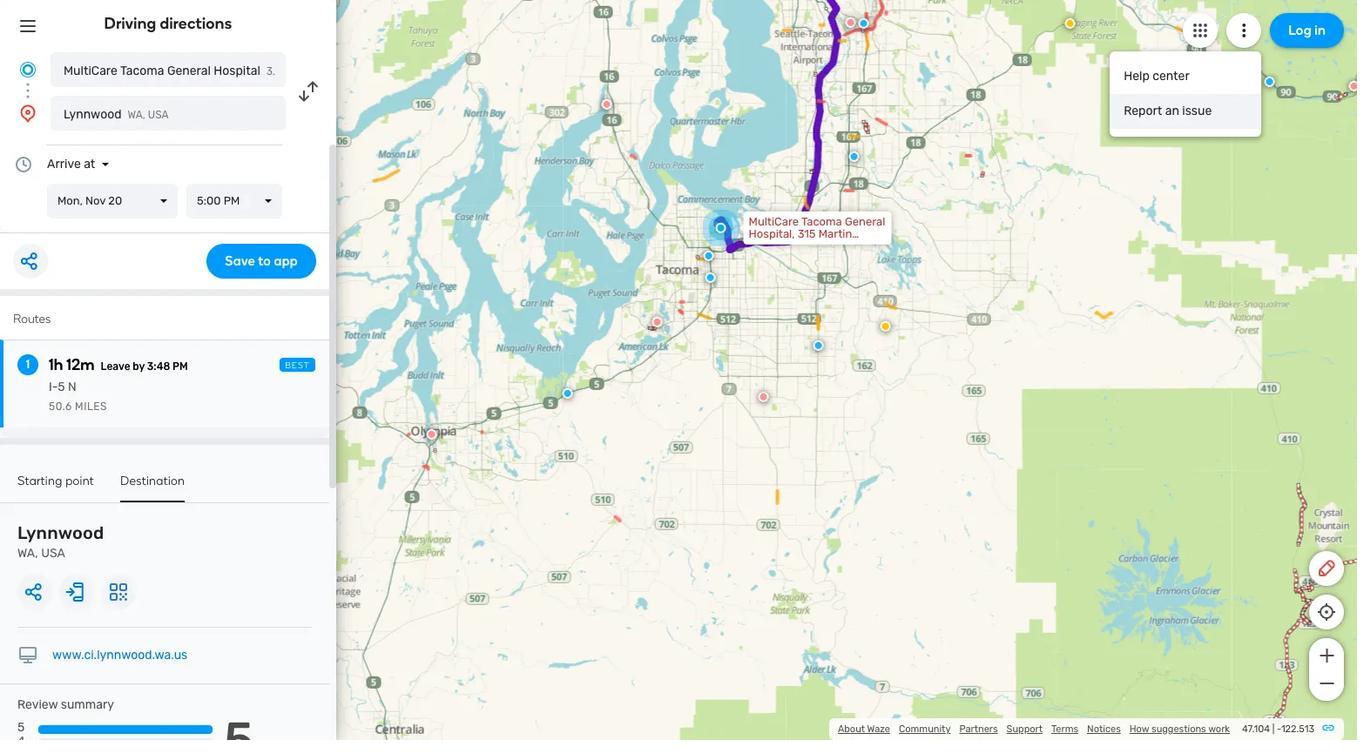 Task type: locate. For each thing, give the bounding box(es) containing it.
1 horizontal spatial pm
[[224, 194, 240, 207]]

0 vertical spatial road closed image
[[1350, 81, 1358, 91]]

hazard image
[[1065, 18, 1076, 29], [881, 321, 891, 332]]

link image
[[1322, 722, 1336, 736]]

47.104
[[1243, 724, 1271, 736]]

point
[[66, 474, 94, 489]]

multicare
[[64, 64, 118, 78]]

n
[[68, 380, 77, 395]]

directions
[[160, 14, 232, 33]]

support
[[1007, 724, 1043, 736]]

1 horizontal spatial road closed image
[[759, 392, 769, 402]]

0 horizontal spatial hazard image
[[881, 321, 891, 332]]

47.104 | -122.513
[[1243, 724, 1315, 736]]

122.513
[[1282, 724, 1315, 736]]

0 horizontal spatial road closed image
[[427, 429, 437, 440]]

0 vertical spatial police image
[[859, 18, 869, 29]]

lynnwood down the multicare
[[64, 107, 122, 122]]

driving directions
[[104, 14, 232, 33]]

suggestions
[[1152, 724, 1207, 736]]

1 horizontal spatial hazard image
[[1065, 18, 1076, 29]]

1 horizontal spatial wa,
[[128, 109, 145, 121]]

destination button
[[120, 474, 185, 503]]

0 vertical spatial pm
[[224, 194, 240, 207]]

multicare tacoma general hospital
[[64, 64, 260, 78]]

computer image
[[17, 646, 38, 667]]

5
[[58, 380, 65, 395], [17, 721, 25, 736]]

1 vertical spatial usa
[[41, 546, 65, 561]]

arrive at
[[47, 157, 95, 172]]

0 vertical spatial usa
[[148, 109, 169, 121]]

wa, down tacoma
[[128, 109, 145, 121]]

lynnwood wa, usa
[[64, 107, 169, 122], [17, 523, 104, 561]]

leave
[[101, 361, 130, 373]]

wa, down starting point button
[[17, 546, 38, 561]]

1 horizontal spatial road closed image
[[652, 317, 663, 328]]

police image
[[859, 18, 869, 29], [563, 389, 573, 399]]

summary
[[61, 698, 114, 713]]

police image
[[1265, 77, 1275, 87], [849, 151, 860, 162], [704, 251, 714, 261], [706, 273, 716, 283], [814, 341, 824, 351]]

driving
[[104, 14, 156, 33]]

1h
[[49, 356, 63, 375]]

0 horizontal spatial pm
[[173, 361, 188, 373]]

about
[[838, 724, 865, 736]]

0 horizontal spatial usa
[[41, 546, 65, 561]]

nov
[[85, 194, 106, 207]]

1 horizontal spatial 5
[[58, 380, 65, 395]]

road closed image
[[846, 17, 856, 28], [602, 99, 612, 110], [652, 317, 663, 328]]

1 vertical spatial police image
[[563, 389, 573, 399]]

0 vertical spatial hazard image
[[1065, 18, 1076, 29]]

5:00 pm
[[197, 194, 240, 207]]

pm inside 1h 12m leave by 3:48 pm
[[173, 361, 188, 373]]

pm inside list box
[[224, 194, 240, 207]]

i-5 n 50.6 miles
[[49, 380, 107, 413]]

partners
[[960, 724, 998, 736]]

best
[[285, 361, 310, 371]]

terms
[[1052, 724, 1079, 736]]

usa down starting point button
[[41, 546, 65, 561]]

1 vertical spatial lynnwood wa, usa
[[17, 523, 104, 561]]

at
[[84, 157, 95, 172]]

pm right 3:48
[[173, 361, 188, 373]]

mon,
[[58, 194, 83, 207]]

20
[[108, 194, 122, 207]]

1 vertical spatial hazard image
[[881, 321, 891, 332]]

0 vertical spatial 5
[[58, 380, 65, 395]]

5 left n
[[58, 380, 65, 395]]

1 vertical spatial road closed image
[[602, 99, 612, 110]]

notices link
[[1088, 724, 1121, 736]]

usa down 'multicare tacoma general hospital' in the top left of the page
[[148, 109, 169, 121]]

how suggestions work link
[[1130, 724, 1231, 736]]

wa,
[[128, 109, 145, 121], [17, 546, 38, 561]]

lynnwood wa, usa down starting point button
[[17, 523, 104, 561]]

1 vertical spatial pm
[[173, 361, 188, 373]]

lynnwood wa, usa down the multicare
[[64, 107, 169, 122]]

pm right 5:00
[[224, 194, 240, 207]]

miles
[[75, 401, 107, 413]]

zoom in image
[[1316, 646, 1338, 667]]

mon, nov 20
[[58, 194, 122, 207]]

2 vertical spatial road closed image
[[652, 317, 663, 328]]

about waze community partners support terms notices how suggestions work
[[838, 724, 1231, 736]]

hospital
[[214, 64, 260, 78]]

lynnwood
[[64, 107, 122, 122], [17, 523, 104, 544]]

usa
[[148, 109, 169, 121], [41, 546, 65, 561]]

starting point button
[[17, 474, 94, 501]]

lynnwood down starting point button
[[17, 523, 104, 544]]

5:00 pm list box
[[186, 184, 282, 219]]

notices
[[1088, 724, 1121, 736]]

0 vertical spatial wa,
[[128, 109, 145, 121]]

1 horizontal spatial police image
[[859, 18, 869, 29]]

partners link
[[960, 724, 998, 736]]

5 down review
[[17, 721, 25, 736]]

2 horizontal spatial road closed image
[[1350, 81, 1358, 91]]

pm
[[224, 194, 240, 207], [173, 361, 188, 373]]

0 horizontal spatial road closed image
[[602, 99, 612, 110]]

2 horizontal spatial road closed image
[[846, 17, 856, 28]]

0 vertical spatial lynnwood wa, usa
[[64, 107, 169, 122]]

location image
[[17, 103, 38, 124]]

1 vertical spatial wa,
[[17, 546, 38, 561]]

2 vertical spatial road closed image
[[427, 429, 437, 440]]

road closed image
[[1350, 81, 1358, 91], [759, 392, 769, 402], [427, 429, 437, 440]]

1 vertical spatial 5
[[17, 721, 25, 736]]

1 vertical spatial road closed image
[[759, 392, 769, 402]]



Task type: describe. For each thing, give the bounding box(es) containing it.
work
[[1209, 724, 1231, 736]]

i-
[[49, 380, 58, 395]]

starting point
[[17, 474, 94, 489]]

arrive
[[47, 157, 81, 172]]

destination
[[120, 474, 185, 489]]

0 vertical spatial lynnwood
[[64, 107, 122, 122]]

1 vertical spatial lynnwood
[[17, 523, 104, 544]]

5 inside i-5 n 50.6 miles
[[58, 380, 65, 395]]

tacoma
[[120, 64, 164, 78]]

1h 12m leave by 3:48 pm
[[49, 356, 188, 375]]

3:48
[[147, 361, 170, 373]]

general
[[167, 64, 211, 78]]

0 vertical spatial road closed image
[[846, 17, 856, 28]]

www.ci.lynnwood.wa.us
[[52, 648, 188, 663]]

0 horizontal spatial wa,
[[17, 546, 38, 561]]

zoom out image
[[1316, 674, 1338, 695]]

1 horizontal spatial usa
[[148, 109, 169, 121]]

support link
[[1007, 724, 1043, 736]]

5:00
[[197, 194, 221, 207]]

|
[[1273, 724, 1275, 736]]

50.6
[[49, 401, 72, 413]]

by
[[133, 361, 145, 373]]

12m
[[66, 356, 95, 375]]

community link
[[899, 724, 951, 736]]

terms link
[[1052, 724, 1079, 736]]

clock image
[[13, 154, 34, 175]]

review
[[17, 698, 58, 713]]

www.ci.lynnwood.wa.us link
[[52, 648, 188, 663]]

review summary
[[17, 698, 114, 713]]

waze
[[868, 724, 891, 736]]

current location image
[[17, 59, 38, 80]]

mon, nov 20 list box
[[47, 184, 178, 219]]

about waze link
[[838, 724, 891, 736]]

0 horizontal spatial 5
[[17, 721, 25, 736]]

0 horizontal spatial police image
[[563, 389, 573, 399]]

starting
[[17, 474, 62, 489]]

community
[[899, 724, 951, 736]]

how
[[1130, 724, 1150, 736]]

multicare tacoma general hospital button
[[51, 52, 286, 87]]

routes
[[13, 312, 51, 327]]

pencil image
[[1317, 559, 1338, 580]]

1
[[26, 357, 30, 372]]

-
[[1278, 724, 1282, 736]]



Task type: vqa. For each thing, say whether or not it's contained in the screenshot.
90402, to the top
no



